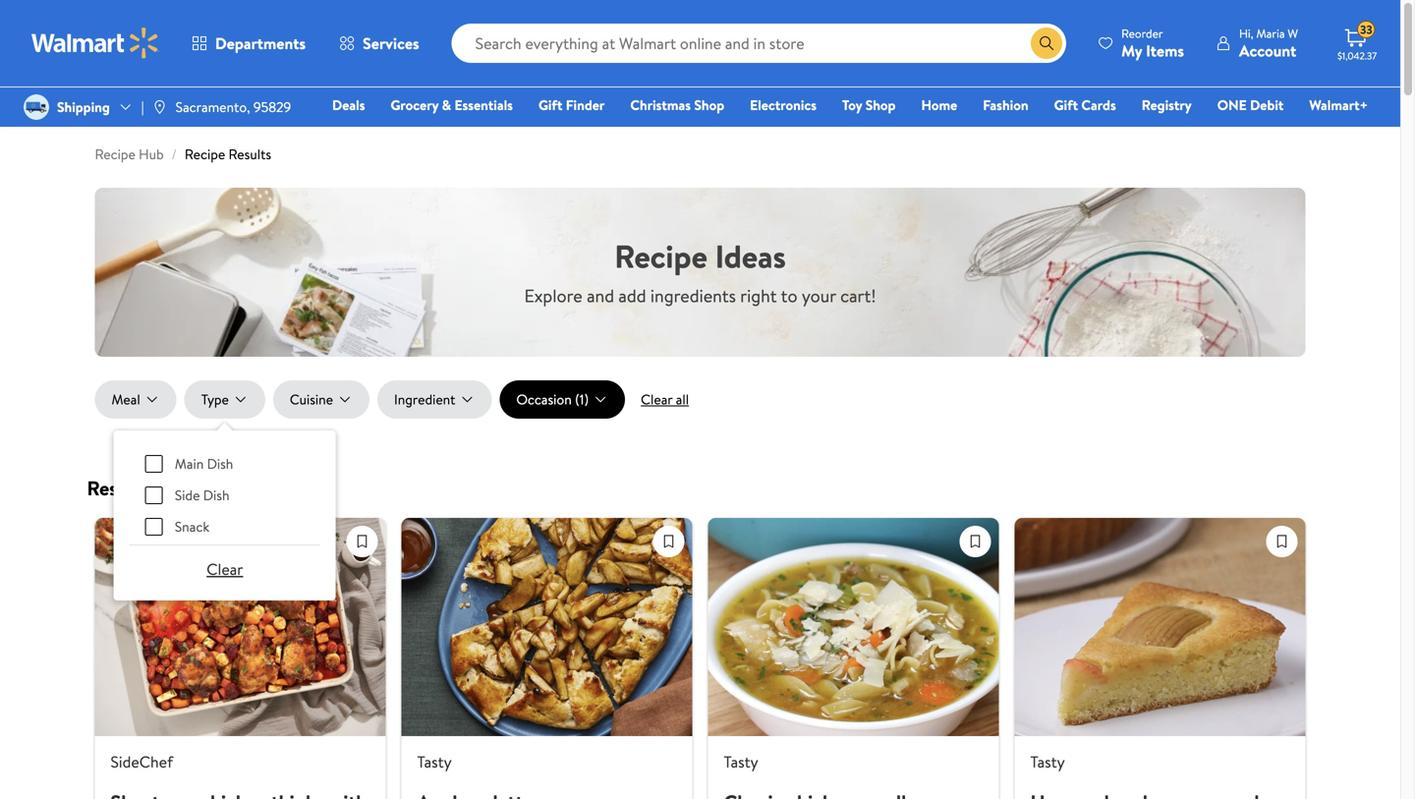 Task type: describe. For each thing, give the bounding box(es) containing it.
0 vertical spatial results
[[229, 145, 271, 164]]

recipe hub link
[[95, 145, 164, 164]]

account
[[1240, 40, 1297, 61]]

christmas shop
[[630, 95, 725, 115]]

christmas
[[630, 95, 691, 115]]

services button
[[323, 20, 436, 67]]

to
[[781, 284, 798, 308]]

clear button
[[183, 549, 267, 589]]

meal
[[112, 390, 140, 409]]

side
[[175, 486, 200, 505]]

snack
[[175, 517, 209, 536]]

one debit link
[[1209, 94, 1293, 116]]

ingredients
[[651, 284, 736, 308]]

gift finder
[[539, 95, 605, 115]]

test image for classic chicken noodle soup image
[[961, 527, 990, 557]]

w
[[1288, 25, 1299, 42]]

registry
[[1142, 95, 1192, 115]]

walmart+
[[1310, 95, 1368, 115]]

finder
[[566, 95, 605, 115]]

departments button
[[175, 20, 323, 67]]

home link
[[913, 94, 966, 116]]

right
[[740, 284, 777, 308]]

sidechef
[[111, 751, 173, 773]]

&
[[442, 95, 451, 115]]

dish for main dish
[[207, 454, 233, 473]]

departments
[[215, 32, 306, 54]]

tasty for classic chicken noodle soup image
[[724, 751, 759, 773]]

gift finder link
[[530, 94, 614, 116]]

gift cards
[[1054, 95, 1116, 115]]

Side Dish checkbox
[[145, 487, 163, 504]]

(1)
[[575, 390, 589, 409]]

hub
[[139, 145, 164, 164]]

cuisine
[[290, 390, 333, 409]]

ingredient
[[394, 390, 456, 409]]

clear all
[[641, 390, 689, 409]]

clear for clear all
[[641, 390, 673, 409]]

results (74)
[[87, 474, 187, 502]]

hi, maria w account
[[1240, 25, 1299, 61]]

type
[[201, 390, 229, 409]]

search icon image
[[1039, 35, 1055, 51]]

clear all button
[[625, 384, 705, 415]]

grocery & essentials
[[391, 95, 513, 115]]

Search search field
[[452, 24, 1067, 63]]

all
[[676, 390, 689, 409]]

tasty for apple galette image
[[417, 751, 452, 773]]

deals link
[[323, 94, 374, 116]]

explore
[[524, 284, 583, 308]]

hi,
[[1240, 25, 1254, 42]]

main dish
[[175, 454, 233, 473]]

tasty for honey-glazed german apple cake image
[[1031, 751, 1065, 773]]

3 tasty link from the left
[[1015, 518, 1306, 799]]

side dish
[[175, 486, 230, 505]]

occasion
[[517, 390, 572, 409]]

test image for honey-glazed german apple cake image
[[1268, 527, 1297, 557]]

/
[[172, 145, 177, 164]]

electronics link
[[741, 94, 826, 116]]

(74)
[[154, 474, 187, 502]]

type button
[[185, 380, 265, 419]]

one
[[1218, 95, 1247, 115]]

sheet pan chicken thighs with apple-honey glaze image
[[95, 518, 386, 736]]



Task type: locate. For each thing, give the bounding box(es) containing it.
occasion (1)
[[517, 390, 589, 409]]

clear for clear
[[207, 558, 243, 580]]

0 horizontal spatial shop
[[694, 95, 725, 115]]

clear inside button
[[207, 558, 243, 580]]

shop inside toy shop link
[[866, 95, 896, 115]]

results
[[229, 145, 271, 164], [87, 474, 149, 502]]

0 horizontal spatial clear
[[207, 558, 243, 580]]

$1,042.37
[[1338, 49, 1377, 62]]

33
[[1361, 21, 1373, 38]]

1 horizontal spatial tasty link
[[708, 518, 999, 799]]

0 horizontal spatial recipe
[[95, 145, 135, 164]]

1 horizontal spatial results
[[229, 145, 271, 164]]

toy
[[842, 95, 862, 115]]

shop
[[694, 95, 725, 115], [866, 95, 896, 115]]

meal button
[[95, 380, 177, 419]]

dish for side dish
[[203, 486, 230, 505]]

occasion (1) button
[[500, 380, 625, 419]]

2 test image from the left
[[1268, 527, 1297, 557]]

toy shop
[[842, 95, 896, 115]]

1 horizontal spatial test image
[[654, 527, 684, 557]]

dish right main
[[207, 454, 233, 473]]

0 horizontal spatial gift
[[539, 95, 563, 115]]

main
[[175, 454, 204, 473]]

reorder my items
[[1122, 25, 1184, 61]]

recipe
[[95, 145, 135, 164], [185, 145, 225, 164], [615, 234, 708, 278]]

shop right christmas
[[694, 95, 725, 115]]

0 horizontal spatial tasty link
[[402, 518, 693, 799]]

2 tasty link from the left
[[708, 518, 999, 799]]

1 gift from the left
[[539, 95, 563, 115]]

tasty link
[[402, 518, 693, 799], [708, 518, 999, 799], [1015, 518, 1306, 799]]

1 shop from the left
[[694, 95, 725, 115]]

my
[[1122, 40, 1143, 61]]

2 tasty from the left
[[724, 751, 759, 773]]

ingredient button
[[377, 380, 492, 419]]

debit
[[1250, 95, 1284, 115]]

clear left 'all'
[[641, 390, 673, 409]]

christmas shop link
[[622, 94, 733, 116]]

1 horizontal spatial shop
[[866, 95, 896, 115]]

recipe hub / recipe results
[[95, 145, 271, 164]]

gift
[[539, 95, 563, 115], [1054, 95, 1078, 115]]

reorder
[[1122, 25, 1163, 42]]

cuisine button
[[273, 380, 370, 419]]

cart!
[[841, 284, 876, 308]]

recipe for hub
[[95, 145, 135, 164]]

1 vertical spatial dish
[[203, 486, 230, 505]]

recipe for ideas
[[615, 234, 708, 278]]

test image
[[347, 527, 377, 557], [654, 527, 684, 557]]

shipping
[[57, 97, 110, 116]]

gift for gift finder
[[539, 95, 563, 115]]

your
[[802, 284, 836, 308]]

gift for gift cards
[[1054, 95, 1078, 115]]

1 vertical spatial clear
[[207, 558, 243, 580]]

1 test image from the left
[[961, 527, 990, 557]]

items
[[1146, 40, 1184, 61]]

add
[[619, 284, 646, 308]]

results down sacramento, 95829
[[229, 145, 271, 164]]

1 tasty link from the left
[[402, 518, 693, 799]]

apple galette image
[[402, 518, 693, 736]]

fashion
[[983, 95, 1029, 115]]

services
[[363, 32, 419, 54]]

registry link
[[1133, 94, 1201, 116]]

sidechef link
[[95, 518, 386, 799]]

0 horizontal spatial results
[[87, 474, 149, 502]]

sacramento,
[[176, 97, 250, 116]]

shop inside christmas shop link
[[694, 95, 725, 115]]

clear
[[641, 390, 673, 409], [207, 558, 243, 580]]

0 horizontal spatial test image
[[347, 527, 377, 557]]

2 horizontal spatial tasty
[[1031, 751, 1065, 773]]

1 horizontal spatial clear
[[641, 390, 673, 409]]

shop for toy shop
[[866, 95, 896, 115]]

and
[[587, 284, 614, 308]]

2 shop from the left
[[866, 95, 896, 115]]

recipe left hub
[[95, 145, 135, 164]]

dish right side
[[203, 486, 230, 505]]

shop right "toy"
[[866, 95, 896, 115]]

0 horizontal spatial tasty
[[417, 751, 452, 773]]

electronics
[[750, 95, 817, 115]]

essentials
[[455, 95, 513, 115]]

home
[[922, 95, 958, 115]]

1 test image from the left
[[347, 527, 377, 557]]

Walmart Site-Wide search field
[[452, 24, 1067, 63]]

gift cards link
[[1046, 94, 1125, 116]]

test image for sidechef
[[347, 527, 377, 557]]

honey-glazed german apple cake image
[[1015, 518, 1306, 736]]

2 gift from the left
[[1054, 95, 1078, 115]]

Snack checkbox
[[145, 518, 163, 536]]

results down main dish checkbox
[[87, 474, 149, 502]]

shop for christmas shop
[[694, 95, 725, 115]]

tasty
[[417, 751, 452, 773], [724, 751, 759, 773], [1031, 751, 1065, 773]]

recipe right '/'
[[185, 145, 225, 164]]

clear inside button
[[641, 390, 673, 409]]

2 horizontal spatial tasty link
[[1015, 518, 1306, 799]]

dish
[[207, 454, 233, 473], [203, 486, 230, 505]]

 image
[[152, 99, 168, 115]]

1 horizontal spatial test image
[[1268, 527, 1297, 557]]

deals
[[332, 95, 365, 115]]

0 horizontal spatial test image
[[961, 527, 990, 557]]

95829
[[253, 97, 291, 116]]

Main Dish checkbox
[[145, 455, 163, 473]]

recipe up add
[[615, 234, 708, 278]]

sacramento, 95829
[[176, 97, 291, 116]]

1 vertical spatial results
[[87, 474, 149, 502]]

grocery
[[391, 95, 439, 115]]

grocery & essentials link
[[382, 94, 522, 116]]

0 vertical spatial dish
[[207, 454, 233, 473]]

1 tasty from the left
[[417, 751, 452, 773]]

gift left cards
[[1054, 95, 1078, 115]]

 image
[[24, 94, 49, 120]]

clear down snack
[[207, 558, 243, 580]]

recipe inside recipe ideas explore and add ingredients right to your cart!
[[615, 234, 708, 278]]

fashion link
[[974, 94, 1038, 116]]

1 horizontal spatial recipe
[[185, 145, 225, 164]]

test image
[[961, 527, 990, 557], [1268, 527, 1297, 557]]

toy shop link
[[834, 94, 905, 116]]

test image for tasty
[[654, 527, 684, 557]]

0 vertical spatial clear
[[641, 390, 673, 409]]

gift left finder
[[539, 95, 563, 115]]

1 horizontal spatial gift
[[1054, 95, 1078, 115]]

maria
[[1257, 25, 1285, 42]]

2 test image from the left
[[654, 527, 684, 557]]

walmart+ link
[[1301, 94, 1377, 116]]

2 horizontal spatial recipe
[[615, 234, 708, 278]]

walmart image
[[31, 28, 159, 59]]

3 tasty from the left
[[1031, 751, 1065, 773]]

|
[[141, 97, 144, 116]]

one debit
[[1218, 95, 1284, 115]]

classic chicken noodle soup image
[[708, 518, 999, 736]]

ideas
[[715, 234, 786, 278]]

recipe ideas explore and add ingredients right to your cart!
[[524, 234, 876, 308]]

1 horizontal spatial tasty
[[724, 751, 759, 773]]

cards
[[1082, 95, 1116, 115]]



Task type: vqa. For each thing, say whether or not it's contained in the screenshot.
conditions
no



